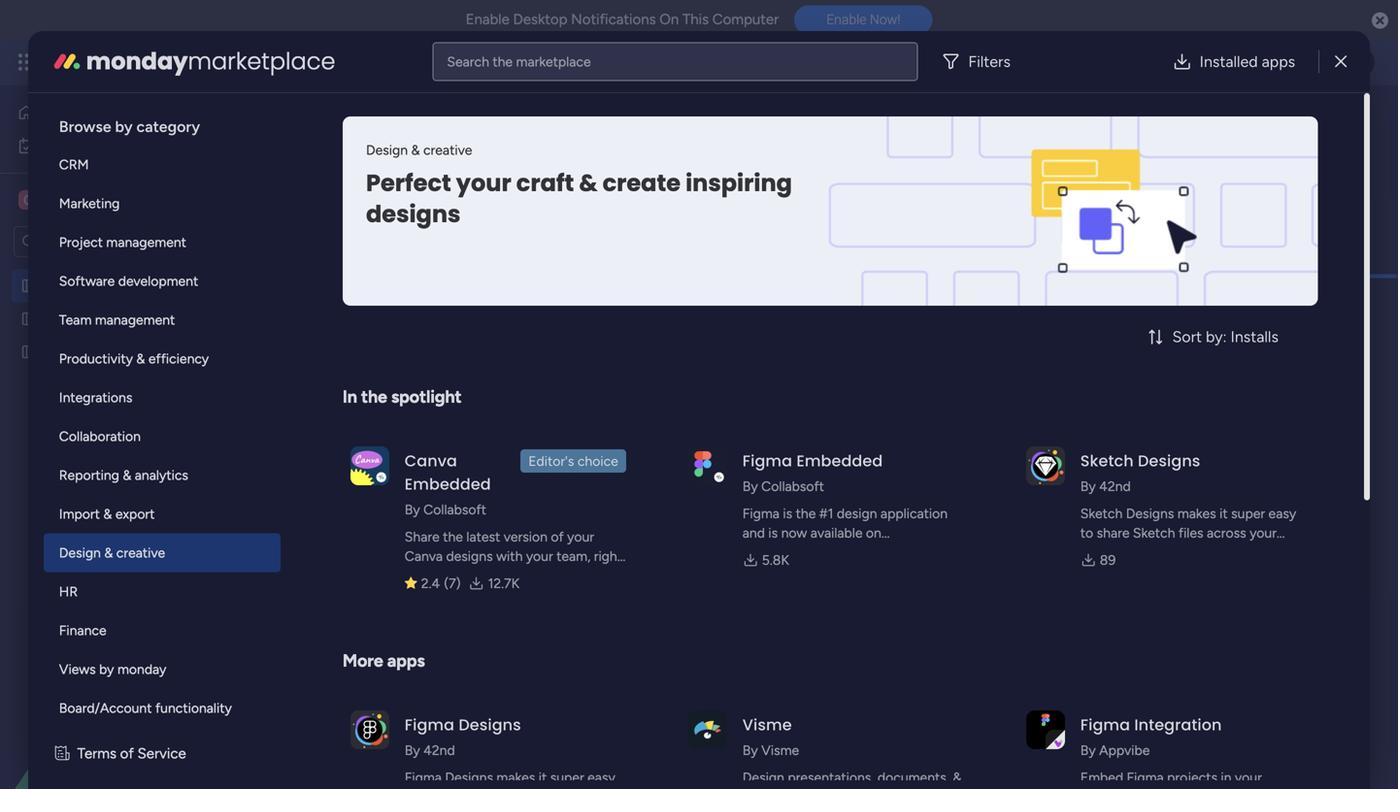 Task type: describe. For each thing, give the bounding box(es) containing it.
sketch designs makes it super easy to share sketch files across your organization.
[[1081, 505, 1297, 561]]

1 vertical spatial option
[[0, 269, 248, 272]]

canva inside share the latest version of your canva designs with your team, right inside of monday.com!
[[405, 548, 443, 565]]

this
[[683, 11, 709, 28]]

design & creative
[[59, 545, 165, 561]]

12.7k
[[488, 575, 520, 592]]

by for figma integration by appvibe
[[1081, 742, 1096, 759]]

2.4 (7)
[[421, 575, 461, 592]]

main
[[324, 182, 354, 199]]

productivity
[[59, 351, 133, 367]]

views by monday
[[59, 661, 166, 678]]

board/account functionality option
[[44, 689, 280, 728]]

invite / 1 button
[[1234, 107, 1330, 138]]

collaborative whiteboard button
[[526, 175, 703, 206]]

unassigned
[[369, 436, 440, 453]]

requests
[[100, 311, 153, 327]]

visme by visme
[[743, 714, 799, 759]]

design for your
[[366, 142, 408, 158]]

42nd for sketch
[[1099, 478, 1131, 495]]

management inside option
[[106, 234, 186, 251]]

finance
[[59, 622, 106, 639]]

1 horizontal spatial marketplace
[[516, 53, 591, 70]]

2 vertical spatial sketch
[[1133, 525, 1175, 541]]

integrate button
[[1002, 170, 1190, 211]]

figma for figma is the #1 design application and is now available on monday.com!
[[743, 505, 780, 522]]

docs
[[758, 182, 789, 199]]

the for in the spotlight
[[361, 387, 387, 407]]

efficiency
[[148, 351, 209, 367]]

marketing option
[[44, 184, 280, 223]]

activity
[[1142, 114, 1190, 131]]

work
[[157, 51, 192, 73]]

https://youtu.be/9x6_kyyrn_e
[[602, 147, 789, 164]]

c
[[23, 192, 33, 208]]

choice
[[578, 453, 618, 470]]

monday marketplace
[[86, 45, 335, 78]]

project management option
[[44, 223, 280, 262]]

collapse board header image
[[1349, 183, 1364, 198]]

and inside design presentations, documents, & more, and embed them into you
[[781, 789, 803, 790]]

collaboration option
[[44, 417, 280, 456]]

collaborative whiteboard
[[547, 182, 703, 199]]

makes for sketch designs
[[1178, 505, 1217, 522]]

workspace image
[[18, 189, 38, 211]]

management inside 'option'
[[95, 312, 175, 328]]

enable now! button
[[795, 5, 933, 34]]

& for productivity & efficiency
[[136, 351, 145, 367]]

functionality
[[155, 700, 232, 717]]

workload inside field
[[322, 305, 408, 330]]

whiteboard
[[631, 182, 703, 199]]

numbers
[[322, 725, 404, 750]]

public board image for website homepage redesign
[[20, 343, 39, 361]]

projects
[[1167, 770, 1218, 786]]

collabsoft inside figma embedded by collabsoft
[[762, 478, 824, 495]]

board/account functionality
[[59, 700, 232, 717]]

it for figma designs
[[539, 770, 547, 786]]

super for figma designs
[[550, 770, 584, 786]]

see plans image
[[322, 51, 340, 73]]

1
[[1316, 114, 1322, 131]]

by:
[[1206, 328, 1227, 346]]

designs for sketch designs makes it super easy to share sketch files across your organization.
[[1126, 505, 1174, 522]]

monday.com! inside share the latest version of your canva designs with your team, right inside of monday.com!
[[460, 568, 543, 584]]

website homepage redesign
[[46, 344, 220, 360]]

of inside button
[[488, 147, 501, 164]]

team workload button
[[403, 175, 526, 206]]

public board image
[[20, 310, 39, 328]]

terms of service link
[[77, 743, 186, 765]]

chart
[[870, 305, 921, 330]]

1 vertical spatial collabsoft
[[424, 502, 487, 518]]

integrate
[[1035, 182, 1091, 199]]

software development option
[[44, 262, 280, 301]]

organization.
[[1081, 544, 1159, 561]]

designs inside design & creative perfect your craft & create inspiring designs
[[366, 198, 461, 231]]

figma embedded by collabsoft
[[743, 450, 883, 495]]

invite / 1
[[1270, 114, 1322, 131]]

documents,
[[878, 770, 950, 786]]

monday marketplace image
[[1182, 52, 1201, 72]]

application
[[881, 505, 948, 522]]

filters
[[969, 52, 1011, 71]]

(7)
[[444, 575, 461, 592]]

the for share the latest version of your canva designs with your team, right inside of monday.com!
[[443, 529, 463, 545]]

figma for figma integration by appvibe
[[1081, 714, 1130, 736]]

& for design & creative
[[104, 545, 113, 561]]

computer
[[713, 11, 779, 28]]

monday.com! inside figma is the #1 design application and is now available on monday.com!
[[743, 544, 825, 561]]

new asset button
[[294, 227, 374, 258]]

website
[[46, 344, 96, 360]]

0 horizontal spatial marketplace
[[188, 45, 335, 78]]

design
[[837, 505, 877, 522]]

main table
[[324, 182, 389, 199]]

1 horizontal spatial is
[[783, 505, 793, 522]]

& for design & creative perfect your craft & create inspiring designs
[[411, 142, 420, 158]]

monday work management
[[86, 51, 302, 73]]

collaborative
[[547, 182, 628, 199]]

version
[[504, 529, 548, 545]]

in
[[1221, 770, 1232, 786]]

more
[[343, 651, 383, 672]]

files for sketch designs
[[1179, 525, 1204, 541]]

package
[[433, 147, 484, 164]]

here:
[[568, 147, 599, 164]]

home link
[[12, 97, 236, 128]]

share the latest version of your canva designs with your team, right inside of monday.com!
[[405, 529, 623, 584]]

dapulse x slim image
[[1335, 50, 1347, 73]]

monday marketplace image
[[51, 46, 82, 77]]

0 vertical spatial digital
[[295, 101, 392, 144]]

search
[[447, 53, 489, 70]]

browse by category heading
[[44, 101, 280, 145]]

of up team,
[[551, 529, 564, 545]]

management right work
[[196, 51, 302, 73]]

editor's
[[529, 453, 574, 470]]

enable desktop notifications on this computer
[[466, 11, 779, 28]]

monday inside option
[[117, 661, 166, 678]]

category
[[136, 118, 200, 136]]

installs
[[1231, 328, 1279, 346]]

Chart field
[[865, 305, 925, 331]]

team,
[[557, 548, 591, 565]]

2 vertical spatial option
[[681, 303, 757, 334]]

map
[[1143, 725, 1182, 750]]

1 horizontal spatial (dam)
[[711, 101, 810, 144]]

asset inside list box
[[88, 278, 120, 294]]

search everything image
[[1229, 52, 1249, 72]]

reporting & analytics option
[[44, 456, 280, 495]]

2 horizontal spatial asset
[[400, 101, 482, 144]]

0 horizontal spatial is
[[769, 525, 778, 541]]

figma for figma embedded by collabsoft
[[743, 450, 793, 472]]

Search in workspace field
[[41, 231, 162, 253]]

/ for 2
[[1297, 182, 1302, 199]]

installed apps
[[1200, 52, 1296, 71]]

view
[[1201, 789, 1229, 790]]

designs for figma designs by 42nd
[[459, 714, 521, 736]]

management up "team management" 'option'
[[123, 278, 203, 294]]

in the spotlight
[[343, 387, 462, 407]]

craft
[[516, 167, 574, 200]]

monday for monday marketplace
[[86, 45, 188, 78]]

/ for 1
[[1307, 114, 1313, 131]]

installed
[[1200, 52, 1258, 71]]

sketch designs by 42nd
[[1081, 450, 1201, 495]]

in
[[343, 387, 357, 407]]

designs inside share the latest version of your canva designs with your team, right inside of monday.com!
[[446, 548, 493, 565]]

more dots image
[[509, 731, 522, 745]]

team management
[[59, 312, 175, 328]]

1 vertical spatial visme
[[762, 742, 799, 759]]

12
[[373, 383, 384, 396]]

add view image
[[905, 183, 913, 197]]

lottie animation element
[[0, 593, 248, 790]]

& for reporting & analytics
[[123, 467, 131, 484]]

0 horizontal spatial (dam)
[[207, 278, 246, 294]]

sketch for sketch designs by 42nd
[[1081, 450, 1134, 472]]

terms of use image
[[55, 743, 70, 765]]

now!
[[870, 11, 901, 27]]

redesign
[[167, 344, 220, 360]]

and inside figma is the #1 design application and is now available on monday.com!
[[743, 525, 765, 541]]

team for team management
[[59, 312, 92, 328]]

2
[[1305, 182, 1313, 199]]

workspace selection element
[[18, 188, 156, 212]]

integration
[[1135, 714, 1222, 736]]

perfect
[[366, 167, 451, 200]]

of right terms
[[120, 745, 134, 763]]

share for sketch designs
[[1097, 525, 1130, 541]]

development
[[118, 273, 198, 289]]



Task type: vqa. For each thing, say whether or not it's contained in the screenshot.
options icon
no



Task type: locate. For each thing, give the bounding box(es) containing it.
design up "more,"
[[743, 770, 785, 786]]

your inside sketch designs makes it super easy to share sketch files across your organization.
[[1250, 525, 1277, 541]]

1 horizontal spatial enable
[[827, 11, 867, 27]]

by for figma embedded by collabsoft
[[743, 478, 758, 495]]

learn
[[297, 147, 331, 164]]

0 vertical spatial designs
[[366, 198, 461, 231]]

editor's choice
[[529, 453, 618, 470]]

& for import & export
[[103, 506, 112, 522]]

team inside button
[[418, 182, 451, 199]]

app logo image for sketch designs
[[1026, 446, 1065, 485]]

by for browse
[[115, 118, 133, 136]]

2 more dots image from the left
[[1057, 731, 1070, 745]]

1 horizontal spatial collabsoft
[[762, 478, 824, 495]]

to down numbers field
[[405, 789, 418, 790]]

team for team workload
[[418, 182, 451, 199]]

to inside figma designs makes it super easy to share figma files across you
[[405, 789, 418, 790]]

to inside sketch designs makes it super easy to share sketch files across your organization.
[[1081, 525, 1094, 541]]

2 public board image from the top
[[20, 343, 39, 361]]

reporting & analytics
[[59, 467, 188, 484]]

canva inside canva embedded
[[405, 450, 457, 472]]

management up development
[[106, 234, 186, 251]]

the inside figma is the #1 design application and is now available on monday.com!
[[796, 505, 816, 522]]

design down import
[[59, 545, 101, 561]]

enable for enable desktop notifications on this computer
[[466, 11, 510, 28]]

browse
[[59, 118, 111, 136]]

0 vertical spatial by
[[115, 118, 133, 136]]

0 vertical spatial makes
[[1178, 505, 1217, 522]]

team inside 'option'
[[59, 312, 92, 328]]

designs
[[366, 198, 461, 231], [446, 548, 493, 565]]

embed figma projects in your monday.com board view and se
[[1081, 770, 1280, 790]]

collabsoft down canva embedded
[[424, 502, 487, 518]]

1 vertical spatial asset
[[334, 234, 366, 250]]

assets
[[109, 191, 153, 209]]

marketing
[[59, 195, 120, 212]]

1 vertical spatial designs
[[446, 548, 493, 565]]

public board image up public board icon
[[20, 277, 39, 295]]

makes down sketch designs by 42nd
[[1178, 505, 1217, 522]]

now
[[781, 525, 807, 541]]

1 horizontal spatial makes
[[1178, 505, 1217, 522]]

0 vertical spatial digital asset management (dam)
[[295, 101, 810, 144]]

design & creative option
[[44, 534, 280, 572]]

creative for design & creative perfect your craft & create inspiring designs
[[423, 142, 472, 158]]

2 horizontal spatial and
[[1233, 789, 1255, 790]]

more,
[[743, 789, 777, 790]]

/ inside button
[[1307, 114, 1313, 131]]

list box containing digital asset management (dam)
[[0, 266, 248, 631]]

digital
[[295, 101, 392, 144], [46, 278, 84, 294]]

digital asset management (dam) inside list box
[[46, 278, 246, 294]]

monday.com! down with
[[460, 568, 543, 584]]

makes inside sketch designs makes it super easy to share sketch files across your organization.
[[1178, 505, 1217, 522]]

asset up package on the top left of the page
[[400, 101, 482, 144]]

by
[[115, 118, 133, 136], [99, 661, 114, 678]]

across inside sketch designs makes it super easy to share sketch files across your organization.
[[1207, 525, 1247, 541]]

across for figma designs
[[526, 789, 565, 790]]

online
[[715, 182, 755, 199]]

1 enable from the left
[[466, 11, 510, 28]]

0 horizontal spatial team
[[59, 312, 92, 328]]

asset inside button
[[334, 234, 366, 250]]

spotlight
[[391, 387, 462, 407]]

app logo image for visme
[[688, 711, 727, 749]]

2 vertical spatial asset
[[88, 278, 120, 294]]

0 horizontal spatial easy
[[588, 770, 616, 786]]

digital down project
[[46, 278, 84, 294]]

makes for figma designs
[[497, 770, 535, 786]]

sketch inside sketch designs by 42nd
[[1081, 450, 1134, 472]]

is left now
[[769, 525, 778, 541]]

designs up sketch designs makes it super easy to share sketch files across your organization.
[[1138, 450, 1201, 472]]

your inside embed figma projects in your monday.com board view and se
[[1235, 770, 1262, 786]]

42nd inside sketch designs by 42nd
[[1099, 478, 1131, 495]]

1 horizontal spatial files
[[1179, 525, 1204, 541]]

embedded up #1
[[797, 450, 883, 472]]

creative inside workspace selection element
[[45, 191, 105, 209]]

inside
[[405, 568, 440, 584]]

0 vertical spatial monday.com!
[[743, 544, 825, 561]]

select product image
[[17, 52, 37, 72]]

by inside figma integration by appvibe
[[1081, 742, 1096, 759]]

Numbers field
[[318, 725, 409, 750]]

embedded for figma
[[797, 450, 883, 472]]

figma for figma designs by 42nd
[[405, 714, 455, 736]]

designs inside figma designs makes it super easy to share figma files across you
[[445, 770, 493, 786]]

finance option
[[44, 611, 280, 650]]

add to favorites image
[[857, 112, 876, 132]]

creative down export
[[116, 545, 165, 561]]

public board image
[[20, 277, 39, 295], [20, 343, 39, 361]]

creative inside design & creative perfect your craft & create inspiring designs
[[423, 142, 472, 158]]

asset up creative requests
[[88, 278, 120, 294]]

0 vertical spatial workload
[[454, 182, 511, 199]]

figma is the #1 design application and is now available on monday.com!
[[743, 505, 948, 561]]

super inside sketch designs makes it super easy to share sketch files across your organization.
[[1231, 505, 1265, 522]]

1 vertical spatial workload
[[322, 305, 408, 330]]

reporting
[[59, 467, 119, 484]]

it for sketch designs
[[1220, 505, 1228, 522]]

1 vertical spatial files
[[498, 789, 523, 790]]

apps for more apps
[[387, 651, 425, 672]]

& inside option
[[123, 467, 131, 484]]

Map field
[[1138, 725, 1187, 750]]

figma inside figma integration by appvibe
[[1081, 714, 1130, 736]]

apps inside "button"
[[1262, 52, 1296, 71]]

/
[[1307, 114, 1313, 131], [1297, 182, 1302, 199]]

1 public board image from the top
[[20, 277, 39, 295]]

1 vertical spatial creative
[[116, 545, 165, 561]]

designs down sketch designs by 42nd
[[1126, 505, 1174, 522]]

by for figma designs by 42nd
[[405, 742, 420, 759]]

enable
[[466, 11, 510, 28], [827, 11, 867, 27]]

more
[[334, 147, 366, 164]]

on
[[866, 525, 882, 541]]

apps right more
[[387, 651, 425, 672]]

by inside figma embedded by collabsoft
[[743, 478, 758, 495]]

4
[[539, 464, 546, 478]]

creative for creative requests
[[46, 311, 97, 327]]

1 vertical spatial is
[[769, 525, 778, 541]]

workload down package on the top left of the page
[[454, 182, 511, 199]]

1 vertical spatial 42nd
[[424, 742, 455, 759]]

1 horizontal spatial digital
[[295, 101, 392, 144]]

the left #1
[[796, 505, 816, 522]]

enable inside button
[[827, 11, 867, 27]]

digital asset management (dam) up "team management" 'option'
[[46, 278, 246, 294]]

canva up inside
[[405, 548, 443, 565]]

management up here:
[[490, 101, 703, 144]]

2 enable from the left
[[827, 11, 867, 27]]

0 horizontal spatial and
[[743, 525, 765, 541]]

available
[[811, 525, 863, 541]]

digital inside list box
[[46, 278, 84, 294]]

digital up more
[[295, 101, 392, 144]]

by for views
[[99, 661, 114, 678]]

to for figma designs
[[405, 789, 418, 790]]

of right 2.4
[[444, 568, 457, 584]]

analytics
[[135, 467, 188, 484]]

0 vertical spatial option
[[12, 130, 236, 161]]

1 horizontal spatial digital asset management (dam)
[[295, 101, 810, 144]]

creative inside option
[[116, 545, 165, 561]]

1 vertical spatial makes
[[497, 770, 535, 786]]

Workload field
[[318, 305, 413, 331]]

monday.com! down now
[[743, 544, 825, 561]]

banner logo image
[[940, 117, 1295, 306]]

(dam) up "inspiring"
[[711, 101, 810, 144]]

canva
[[405, 450, 457, 472], [405, 548, 443, 565]]

activity button
[[1135, 107, 1226, 138]]

1 horizontal spatial super
[[1231, 505, 1265, 522]]

share for figma designs
[[421, 789, 454, 790]]

easy for sketch designs
[[1269, 505, 1297, 522]]

share inside figma designs makes it super easy to share figma files across you
[[421, 789, 454, 790]]

design inside design & creative perfect your craft & create inspiring designs
[[366, 142, 408, 158]]

is up now
[[783, 505, 793, 522]]

0 horizontal spatial workload
[[322, 305, 408, 330]]

team down this
[[418, 182, 451, 199]]

invite
[[1270, 114, 1304, 131]]

42nd inside the figma designs by 42nd
[[424, 742, 455, 759]]

design
[[366, 142, 408, 158], [59, 545, 101, 561], [743, 770, 785, 786]]

1 horizontal spatial /
[[1307, 114, 1313, 131]]

0 vertical spatial super
[[1231, 505, 1265, 522]]

homepage
[[99, 344, 164, 360]]

1 horizontal spatial creative
[[423, 142, 472, 158]]

1 vertical spatial super
[[550, 770, 584, 786]]

enable left now!
[[827, 11, 867, 27]]

#1
[[819, 505, 834, 522]]

figma inside figma is the #1 design application and is now available on monday.com!
[[743, 505, 780, 522]]

1 vertical spatial share
[[421, 789, 454, 790]]

1 vertical spatial across
[[526, 789, 565, 790]]

files for figma designs
[[498, 789, 523, 790]]

figma inside embed figma projects in your monday.com board view and se
[[1127, 770, 1164, 786]]

creative for design & creative
[[116, 545, 165, 561]]

1 horizontal spatial to
[[1081, 525, 1094, 541]]

main table button
[[294, 175, 403, 206]]

1 vertical spatial embedded
[[405, 473, 491, 495]]

and up 5.8k
[[743, 525, 765, 541]]

1 vertical spatial sketch
[[1081, 505, 1123, 522]]

list box
[[0, 266, 248, 631]]

easy for figma designs
[[588, 770, 616, 786]]

1 vertical spatial monday.com!
[[460, 568, 543, 584]]

embedded inside figma embedded by collabsoft
[[797, 450, 883, 472]]

desktop
[[513, 11, 568, 28]]

Digital asset management (DAM) field
[[290, 101, 815, 144]]

it inside figma designs makes it super easy to share figma files across you
[[539, 770, 547, 786]]

import & export
[[59, 506, 155, 522]]

0 horizontal spatial digital asset management (dam)
[[46, 278, 246, 294]]

makes down more dots icon
[[497, 770, 535, 786]]

1 horizontal spatial asset
[[334, 234, 366, 250]]

designs for sketch designs by 42nd
[[1138, 450, 1201, 472]]

sort by: installs
[[1173, 328, 1279, 346]]

terms
[[77, 745, 117, 763]]

1 vertical spatial team
[[59, 312, 92, 328]]

files down more dots icon
[[498, 789, 523, 790]]

0 vertical spatial 42nd
[[1099, 478, 1131, 495]]

figma designs by 42nd
[[405, 714, 521, 759]]

0 horizontal spatial it
[[539, 770, 547, 786]]

by for sketch designs by 42nd
[[1081, 478, 1096, 495]]

lottie animation image
[[0, 593, 248, 790]]

easy inside figma designs makes it super easy to share figma files across you
[[588, 770, 616, 786]]

app logo image for figma designs
[[350, 711, 389, 749]]

/ left 1
[[1307, 114, 1313, 131]]

makes inside figma designs makes it super easy to share figma files across you
[[497, 770, 535, 786]]

the right in
[[361, 387, 387, 407]]

0 horizontal spatial share
[[421, 789, 454, 790]]

design left this
[[366, 142, 408, 158]]

and inside embed figma projects in your monday.com board view and se
[[1233, 789, 1255, 790]]

share down the figma designs by 42nd
[[421, 789, 454, 790]]

0 horizontal spatial asset
[[88, 278, 120, 294]]

browse by category list box
[[44, 0, 280, 728]]

figma inside the figma designs by 42nd
[[405, 714, 455, 736]]

sketch for sketch designs makes it super easy to share sketch files across your organization.
[[1081, 505, 1123, 522]]

0 vertical spatial creative
[[423, 142, 472, 158]]

0 horizontal spatial more dots image
[[783, 731, 796, 745]]

0 horizontal spatial super
[[550, 770, 584, 786]]

by inside the figma designs by 42nd
[[405, 742, 420, 759]]

share inside sketch designs makes it super easy to share sketch files across your organization.
[[1097, 525, 1130, 541]]

management up website homepage redesign at the left
[[95, 312, 175, 328]]

productivity & efficiency
[[59, 351, 209, 367]]

the down by collabsoft
[[443, 529, 463, 545]]

to up "organization."
[[1081, 525, 1094, 541]]

embedded for canva
[[405, 473, 491, 495]]

hr
[[59, 584, 78, 600]]

with
[[496, 548, 523, 565]]

by inside heading
[[115, 118, 133, 136]]

design presentations, documents, & more, and embed them into you
[[743, 770, 962, 790]]

and right view
[[1233, 789, 1255, 790]]

the right search
[[493, 53, 513, 70]]

creative assets
[[45, 191, 153, 209]]

0 vertical spatial sketch
[[1081, 450, 1134, 472]]

public board image for digital asset management (dam)
[[20, 277, 39, 295]]

2 canva from the top
[[405, 548, 443, 565]]

enable now!
[[827, 11, 901, 27]]

designs inside the figma designs by 42nd
[[459, 714, 521, 736]]

more dots image
[[783, 731, 796, 745], [1057, 731, 1070, 745]]

1 canva from the top
[[405, 450, 457, 472]]

by inside sketch designs by 42nd
[[1081, 478, 1096, 495]]

templates
[[504, 147, 565, 164]]

0 vertical spatial is
[[783, 505, 793, 522]]

views by monday option
[[44, 650, 280, 689]]

figma inside figma embedded by collabsoft
[[743, 450, 793, 472]]

help image
[[1272, 52, 1292, 72]]

apps for installed apps
[[1262, 52, 1296, 71]]

home
[[43, 104, 80, 121]]

0 horizontal spatial embedded
[[405, 473, 491, 495]]

asset right 'new'
[[334, 234, 366, 250]]

dapulse close image
[[1372, 11, 1389, 31]]

latest
[[467, 529, 500, 545]]

them
[[852, 789, 884, 790]]

enable for enable now!
[[827, 11, 867, 27]]

integrations option
[[44, 378, 280, 417]]

appvibe
[[1099, 742, 1150, 759]]

board
[[1163, 789, 1198, 790]]

0 vertical spatial easy
[[1269, 505, 1297, 522]]

public board image down public board icon
[[20, 343, 39, 361]]

files inside sketch designs makes it super easy to share sketch files across your organization.
[[1179, 525, 1204, 541]]

online docs
[[715, 182, 789, 199]]

monday for monday work management
[[86, 51, 153, 73]]

online docs button
[[701, 175, 803, 206]]

0 horizontal spatial creative
[[116, 545, 165, 561]]

apps right search everything icon
[[1262, 52, 1296, 71]]

creative down crm
[[45, 191, 105, 209]]

w7   12 - 18
[[355, 383, 405, 396]]

0 horizontal spatial across
[[526, 789, 565, 790]]

& inside design presentations, documents, & more, and embed them into you
[[953, 770, 962, 786]]

designs down "latest"
[[446, 548, 493, 565]]

figma for figma designs makes it super easy to share figma files across you
[[405, 770, 442, 786]]

collaboration
[[59, 428, 141, 445]]

show board description image
[[824, 113, 847, 132]]

0 horizontal spatial apps
[[387, 651, 425, 672]]

crm option
[[44, 145, 280, 184]]

files down sketch designs by 42nd
[[1179, 525, 1204, 541]]

0 vertical spatial team
[[418, 182, 451, 199]]

home option
[[12, 97, 236, 128]]

0 horizontal spatial design
[[59, 545, 101, 561]]

0 vertical spatial files
[[1179, 525, 1204, 541]]

designs inside sketch designs makes it super easy to share sketch files across your organization.
[[1126, 505, 1174, 522]]

apps
[[1262, 52, 1296, 71], [387, 651, 425, 672]]

digital asset management (dam) up learn more about this package of templates here: https://youtu.be/9x6_kyyrn_e
[[295, 101, 810, 144]]

app logo image for figma embedded
[[688, 446, 727, 485]]

design inside design presentations, documents, & more, and embed them into you
[[743, 770, 785, 786]]

the for search the marketplace
[[493, 53, 513, 70]]

installed apps button
[[1157, 42, 1311, 81]]

figma
[[743, 450, 793, 472], [743, 505, 780, 522], [405, 714, 455, 736], [1081, 714, 1130, 736], [405, 770, 442, 786], [1127, 770, 1164, 786], [457, 789, 494, 790]]

import & export option
[[44, 495, 280, 534]]

by right "browse"
[[115, 118, 133, 136]]

productivity & efficiency option
[[44, 339, 280, 378]]

1 vertical spatial to
[[405, 789, 418, 790]]

app logo image for figma integration
[[1026, 711, 1065, 749]]

0 vertical spatial /
[[1307, 114, 1313, 131]]

0 vertical spatial across
[[1207, 525, 1247, 541]]

automate
[[1233, 182, 1293, 199]]

(dam) right development
[[207, 278, 246, 294]]

share up "organization."
[[1097, 525, 1130, 541]]

designs
[[1138, 450, 1201, 472], [1126, 505, 1174, 522], [459, 714, 521, 736], [445, 770, 493, 786]]

0 vertical spatial collabsoft
[[762, 478, 824, 495]]

designs for figma designs makes it super easy to share figma files across you
[[445, 770, 493, 786]]

embedded up by collabsoft
[[405, 473, 491, 495]]

/ left 2
[[1297, 182, 1302, 199]]

more dots image up presentations,
[[783, 731, 796, 745]]

1 horizontal spatial more dots image
[[1057, 731, 1070, 745]]

0 horizontal spatial makes
[[497, 770, 535, 786]]

1 horizontal spatial share
[[1097, 525, 1130, 541]]

0 vertical spatial visme
[[743, 714, 792, 736]]

it inside sketch designs makes it super easy to share sketch files across your organization.
[[1220, 505, 1228, 522]]

john smith image
[[1344, 47, 1375, 78]]

super inside figma designs makes it super easy to share figma files across you
[[550, 770, 584, 786]]

collabsoft up #1
[[762, 478, 824, 495]]

1 horizontal spatial 42nd
[[1099, 478, 1131, 495]]

app logo image
[[350, 446, 389, 485], [688, 446, 727, 485], [1026, 446, 1065, 485], [350, 711, 389, 749], [688, 711, 727, 749], [1026, 711, 1065, 749]]

project management
[[59, 234, 186, 251]]

by inside option
[[99, 661, 114, 678]]

more dots image left appvibe
[[1057, 731, 1070, 745]]

0 horizontal spatial /
[[1297, 182, 1302, 199]]

new
[[302, 234, 330, 250]]

1 horizontal spatial and
[[781, 789, 803, 790]]

files inside figma designs makes it super easy to share figma files across you
[[498, 789, 523, 790]]

1 horizontal spatial by
[[115, 118, 133, 136]]

across inside figma designs makes it super easy to share figma files across you
[[526, 789, 565, 790]]

this
[[408, 147, 430, 164]]

right
[[594, 548, 623, 565]]

0 horizontal spatial files
[[498, 789, 523, 790]]

0 vertical spatial (dam)
[[711, 101, 810, 144]]

designs up figma designs makes it super easy to share figma files across you
[[459, 714, 521, 736]]

0 horizontal spatial digital
[[46, 278, 84, 294]]

option
[[12, 130, 236, 161], [0, 269, 248, 272], [681, 303, 757, 334]]

share
[[405, 529, 440, 545]]

1 vertical spatial easy
[[588, 770, 616, 786]]

creative
[[45, 191, 105, 209], [46, 311, 97, 327]]

42nd for figma
[[424, 742, 455, 759]]

1 vertical spatial by
[[99, 661, 114, 678]]

creative up team workload button
[[423, 142, 472, 158]]

1 vertical spatial apps
[[387, 651, 425, 672]]

1 horizontal spatial it
[[1220, 505, 1228, 522]]

2.4
[[421, 575, 440, 592]]

by inside visme by visme
[[743, 742, 758, 759]]

0 horizontal spatial to
[[405, 789, 418, 790]]

software
[[59, 273, 115, 289]]

map region
[[1110, 762, 1366, 790]]

0 vertical spatial it
[[1220, 505, 1228, 522]]

designs down this
[[366, 198, 461, 231]]

and right "more,"
[[781, 789, 803, 790]]

2 horizontal spatial design
[[743, 770, 785, 786]]

creative for creative assets
[[45, 191, 105, 209]]

of right package on the top left of the page
[[488, 147, 501, 164]]

automate / 2
[[1233, 182, 1313, 199]]

42nd up "organization."
[[1099, 478, 1131, 495]]

1 vertical spatial public board image
[[20, 343, 39, 361]]

workload inside button
[[454, 182, 511, 199]]

1 horizontal spatial easy
[[1269, 505, 1297, 522]]

0 vertical spatial to
[[1081, 525, 1094, 541]]

board/account
[[59, 700, 152, 717]]

hr option
[[44, 572, 280, 611]]

by right views on the left of page
[[99, 661, 114, 678]]

0 horizontal spatial enable
[[466, 11, 510, 28]]

across
[[1207, 525, 1247, 541], [526, 789, 565, 790]]

0 vertical spatial asset
[[400, 101, 482, 144]]

89
[[1100, 552, 1116, 569]]

share
[[1097, 525, 1130, 541], [421, 789, 454, 790]]

design for more,
[[743, 770, 785, 786]]

0 vertical spatial share
[[1097, 525, 1130, 541]]

team workload
[[418, 182, 511, 199]]

0 vertical spatial public board image
[[20, 277, 39, 295]]

design inside design & creative option
[[59, 545, 101, 561]]

1 horizontal spatial across
[[1207, 525, 1247, 541]]

team management option
[[44, 301, 280, 339]]

the inside share the latest version of your canva designs with your team, right inside of monday.com!
[[443, 529, 463, 545]]

enable up search
[[466, 11, 510, 28]]

easy inside sketch designs makes it super easy to share sketch files across your organization.
[[1269, 505, 1297, 522]]

42nd up figma designs makes it super easy to share figma files across you
[[424, 742, 455, 759]]

canva up by collabsoft
[[405, 450, 457, 472]]

1 more dots image from the left
[[783, 731, 796, 745]]

team up website
[[59, 312, 92, 328]]

designs down the figma designs by 42nd
[[445, 770, 493, 786]]

integrations
[[59, 389, 132, 406]]

1 vertical spatial digital asset management (dam)
[[46, 278, 246, 294]]

1 vertical spatial /
[[1297, 182, 1302, 199]]

workload up w7
[[322, 305, 408, 330]]

create
[[602, 167, 681, 200]]

across for sketch designs
[[1207, 525, 1247, 541]]

designs inside sketch designs by 42nd
[[1138, 450, 1201, 472]]

super for sketch designs
[[1231, 505, 1265, 522]]

software development
[[59, 273, 198, 289]]

creative up website
[[46, 311, 97, 327]]

1 vertical spatial design
[[59, 545, 101, 561]]

your inside design & creative perfect your craft & create inspiring designs
[[456, 167, 511, 200]]

to for sketch designs
[[1081, 525, 1094, 541]]

1 vertical spatial (dam)
[[207, 278, 246, 294]]



